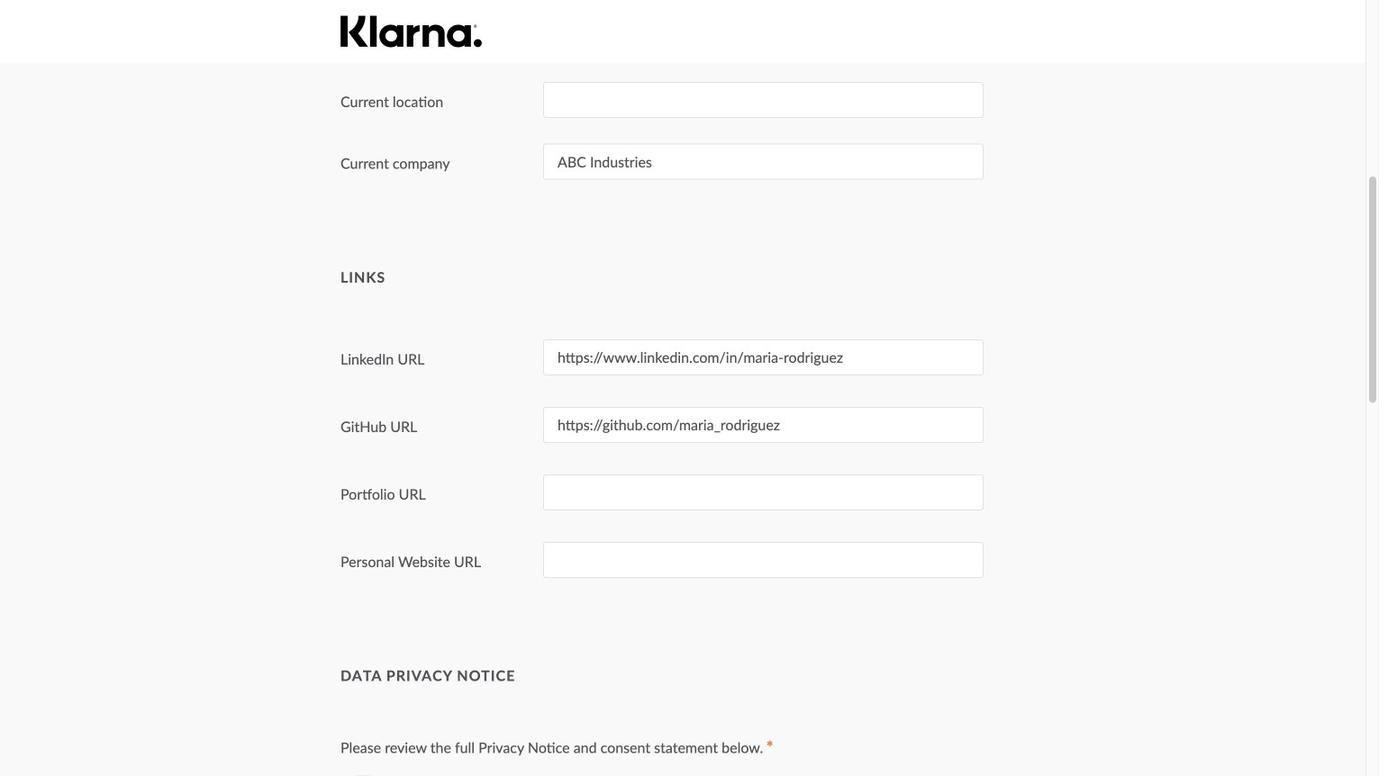 Task type: locate. For each thing, give the bounding box(es) containing it.
None text field
[[543, 15, 984, 51], [543, 475, 984, 511], [543, 15, 984, 51], [543, 475, 984, 511]]

klarna logo image
[[341, 16, 482, 47]]

None checkbox
[[354, 776, 372, 777]]

None text field
[[543, 82, 984, 118], [543, 144, 984, 180], [543, 340, 984, 376], [543, 407, 984, 443], [543, 542, 984, 579], [543, 82, 984, 118], [543, 144, 984, 180], [543, 340, 984, 376], [543, 407, 984, 443], [543, 542, 984, 579]]



Task type: vqa. For each thing, say whether or not it's contained in the screenshot.
the 'add a cover letter or anything else you want to share.' text field
no



